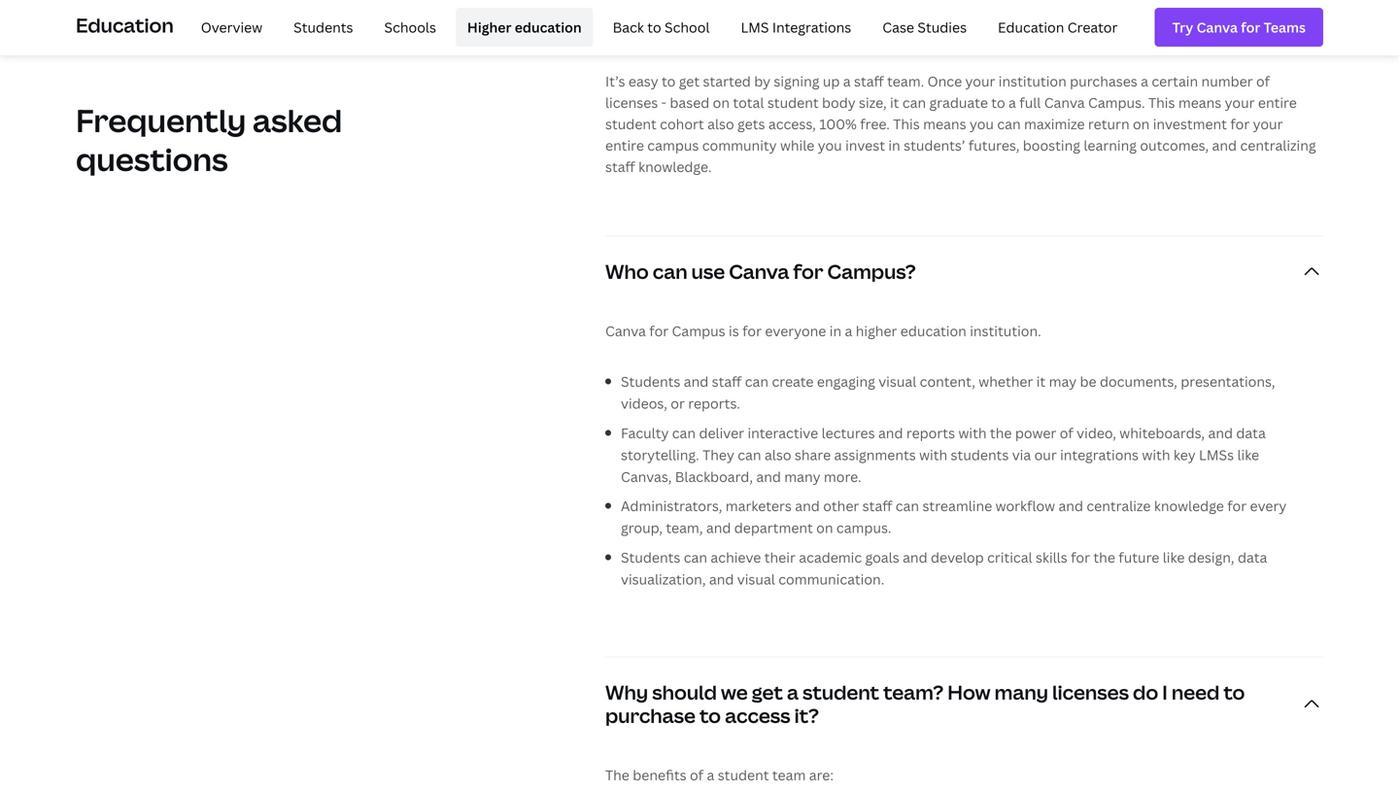 Task type: describe. For each thing, give the bounding box(es) containing it.
a right benefits
[[707, 766, 715, 784]]

easy
[[629, 72, 659, 91]]

it?
[[795, 702, 819, 729]]

-
[[662, 94, 667, 112]]

other
[[824, 497, 860, 515]]

videos,
[[621, 394, 668, 413]]

centralizing
[[1241, 136, 1317, 155]]

0 vertical spatial you
[[970, 115, 994, 133]]

back
[[613, 18, 644, 36]]

higher
[[468, 18, 512, 36]]

campus
[[672, 322, 726, 340]]

why
[[606, 679, 649, 706]]

for inside students can achieve their academic goals and develop critical skills for the future like design, data visualization, and visual communication.
[[1071, 548, 1091, 567]]

i
[[1163, 679, 1168, 706]]

1 vertical spatial your
[[1225, 94, 1256, 112]]

for left 'campus'
[[650, 322, 669, 340]]

outcomes,
[[1141, 136, 1209, 155]]

campus
[[648, 136, 699, 155]]

canva inside it's easy to get started by signing up a staff team. once your institution purchases a certain number of licenses - based on total student body size, it can graduate to a full canva campus. this means your entire student cohort also gets access, 100% free. this means you can maximize return on investment for your entire campus community while you invest in students' futures, boosting learning outcomes, and centralizing staff knowledge.
[[1045, 94, 1085, 112]]

administrators,
[[621, 497, 723, 515]]

via
[[1013, 446, 1032, 464]]

storytelling.
[[621, 446, 700, 464]]

2 vertical spatial of
[[690, 766, 704, 784]]

overview
[[201, 18, 263, 36]]

while
[[781, 136, 815, 155]]

are:
[[810, 766, 834, 784]]

menu bar inside education element
[[181, 8, 1130, 47]]

and down the achieve
[[710, 570, 734, 589]]

1 vertical spatial in
[[830, 322, 842, 340]]

knowledge
[[1155, 497, 1225, 515]]

it's easy to get started by signing up a staff team. once your institution purchases a certain number of licenses - based on total student body size, it can graduate to a full canva campus. this means your entire student cohort also gets access, 100% free. this means you can maximize return on investment for your entire campus community while you invest in students' futures, boosting learning outcomes, and centralizing staff knowledge.
[[606, 72, 1317, 176]]

0 horizontal spatial you
[[818, 136, 843, 155]]

1 vertical spatial entire
[[606, 136, 644, 155]]

visual inside students can achieve their academic goals and develop critical skills for the future like design, data visualization, and visual communication.
[[738, 570, 776, 589]]

can down team.
[[903, 94, 927, 112]]

futures,
[[969, 136, 1020, 155]]

1 horizontal spatial means
[[1179, 94, 1222, 112]]

back to school
[[613, 18, 710, 36]]

education creator link
[[987, 8, 1130, 47]]

faculty can deliver interactive lectures and reports with the power of video, whiteboards, and data storytelling. they can also share assignments with students via our integrations with key lmss like canvas, blackboard, and many more.
[[621, 424, 1266, 486]]

lms
[[741, 18, 769, 36]]

in inside it's easy to get started by signing up a staff team. once your institution purchases a certain number of licenses - based on total student body size, it can graduate to a full canva campus. this means your entire student cohort also gets access, 100% free. this means you can maximize return on investment for your entire campus community while you invest in students' futures, boosting learning outcomes, and centralizing staff knowledge.
[[889, 136, 901, 155]]

1 horizontal spatial this
[[1149, 94, 1176, 112]]

administrators, marketers and other staff can streamline workflow and centralize knowledge for every group, team, and department on campus.
[[621, 497, 1287, 537]]

up
[[823, 72, 840, 91]]

it inside it's easy to get started by signing up a staff team. once your institution purchases a certain number of licenses - based on total student body size, it can graduate to a full canva campus. this means your entire student cohort also gets access, 100% free. this means you can maximize return on investment for your entire campus community while you invest in students' futures, boosting learning outcomes, and centralizing staff knowledge.
[[890, 94, 900, 112]]

goals
[[866, 548, 900, 567]]

graduate
[[930, 94, 989, 112]]

workflow
[[996, 497, 1056, 515]]

gets
[[738, 115, 765, 133]]

team,
[[666, 519, 703, 537]]

creator
[[1068, 18, 1118, 36]]

canvas,
[[621, 467, 672, 486]]

boosting
[[1023, 136, 1081, 155]]

higher
[[856, 322, 898, 340]]

0 vertical spatial entire
[[1259, 94, 1298, 112]]

can inside students and staff can create engaging visual content, whether it may be documents, presentations, videos, or reports.
[[745, 373, 769, 391]]

2 vertical spatial your
[[1254, 115, 1284, 133]]

benefits
[[633, 766, 687, 784]]

for right 'is'
[[743, 322, 762, 340]]

and inside it's easy to get started by signing up a staff team. once your institution purchases a certain number of licenses - based on total student body size, it can graduate to a full canva campus. this means your entire student cohort also gets access, 100% free. this means you can maximize return on investment for your entire campus community while you invest in students' futures, boosting learning outcomes, and centralizing staff knowledge.
[[1213, 136, 1238, 155]]

questions
[[76, 138, 228, 180]]

overview link
[[189, 8, 274, 47]]

why should we get a student team? how many licenses do i need to purchase to access it? button
[[606, 657, 1324, 751]]

to left "access"
[[700, 702, 721, 729]]

data inside students can achieve their academic goals and develop critical skills for the future like design, data visualization, and visual communication.
[[1238, 548, 1268, 567]]

institution.
[[970, 322, 1042, 340]]

lms integrations link
[[730, 8, 863, 47]]

need
[[1172, 679, 1220, 706]]

blackboard,
[[675, 467, 753, 486]]

team.
[[888, 72, 925, 91]]

back to school link
[[601, 8, 722, 47]]

critical
[[988, 548, 1033, 567]]

a left higher
[[845, 322, 853, 340]]

free.
[[861, 115, 890, 133]]

school
[[665, 18, 710, 36]]

do
[[1134, 679, 1159, 706]]

also inside it's easy to get started by signing up a staff team. once your institution purchases a certain number of licenses - based on total student body size, it can graduate to a full canva campus. this means your entire student cohort also gets access, 100% free. this means you can maximize return on investment for your entire campus community while you invest in students' futures, boosting learning outcomes, and centralizing staff knowledge.
[[708, 115, 735, 133]]

develop
[[931, 548, 984, 567]]

education inside "menu bar"
[[515, 18, 582, 36]]

team
[[773, 766, 806, 784]]

visual inside students and staff can create engaging visual content, whether it may be documents, presentations, videos, or reports.
[[879, 373, 917, 391]]

and up "assignments"
[[879, 424, 904, 442]]

may
[[1049, 373, 1077, 391]]

group,
[[621, 519, 663, 537]]

based
[[670, 94, 710, 112]]

community
[[703, 136, 777, 155]]

also inside faculty can deliver interactive lectures and reports with the power of video, whiteboards, and data storytelling. they can also share assignments with students via our integrations with key lmss like canvas, blackboard, and many more.
[[765, 446, 792, 464]]

body
[[822, 94, 856, 112]]

case studies link
[[871, 8, 979, 47]]

is
[[729, 322, 739, 340]]

they
[[703, 446, 735, 464]]

total
[[733, 94, 765, 112]]

the inside faculty can deliver interactive lectures and reports with the power of video, whiteboards, and data storytelling. they can also share assignments with students via our integrations with key lmss like canvas, blackboard, and many more.
[[990, 424, 1012, 442]]

the
[[606, 766, 630, 784]]

many inside faculty can deliver interactive lectures and reports with the power of video, whiteboards, and data storytelling. they can also share assignments with students via our integrations with key lmss like canvas, blackboard, and many more.
[[785, 467, 821, 486]]

our
[[1035, 446, 1057, 464]]

reports
[[907, 424, 956, 442]]

and right goals
[[903, 548, 928, 567]]

presentations,
[[1181, 373, 1276, 391]]

number
[[1202, 72, 1254, 91]]

education for education creator
[[998, 18, 1065, 36]]

design,
[[1189, 548, 1235, 567]]

and up the achieve
[[707, 519, 731, 537]]

once
[[928, 72, 963, 91]]

assignments
[[835, 446, 916, 464]]

case
[[883, 18, 915, 36]]

to left full
[[992, 94, 1006, 112]]

learning
[[1084, 136, 1137, 155]]

future
[[1119, 548, 1160, 567]]

campus?
[[828, 258, 916, 285]]



Task type: vqa. For each thing, say whether or not it's contained in the screenshot.
TOPIC image
no



Task type: locate. For each thing, give the bounding box(es) containing it.
to up - at the top left of the page
[[662, 72, 676, 91]]

students inside students and staff can create engaging visual content, whether it may be documents, presentations, videos, or reports.
[[621, 373, 681, 391]]

more.
[[824, 467, 862, 486]]

department
[[735, 519, 813, 537]]

how
[[948, 679, 991, 706]]

1 vertical spatial data
[[1238, 548, 1268, 567]]

can down team,
[[684, 548, 708, 567]]

0 horizontal spatial visual
[[738, 570, 776, 589]]

students inside students can achieve their academic goals and develop critical skills for the future like design, data visualization, and visual communication.
[[621, 548, 681, 567]]

visualization,
[[621, 570, 706, 589]]

full
[[1020, 94, 1041, 112]]

student up 'access,' at the top right of page
[[768, 94, 819, 112]]

the
[[990, 424, 1012, 442], [1094, 548, 1116, 567]]

power
[[1016, 424, 1057, 442]]

get
[[679, 72, 700, 91], [752, 679, 783, 706]]

data inside faculty can deliver interactive lectures and reports with the power of video, whiteboards, and data storytelling. they can also share assignments with students via our integrations with key lmss like canvas, blackboard, and many more.
[[1237, 424, 1266, 442]]

students left schools
[[294, 18, 353, 36]]

their
[[765, 548, 796, 567]]

be
[[1080, 373, 1097, 391]]

get inside why should we get a student team? how many licenses do i need to purchase to access it?
[[752, 679, 783, 706]]

1 horizontal spatial like
[[1238, 446, 1260, 464]]

schools link
[[373, 8, 448, 47]]

to inside "menu bar"
[[648, 18, 662, 36]]

and down investment
[[1213, 136, 1238, 155]]

students inside "menu bar"
[[294, 18, 353, 36]]

1 vertical spatial also
[[765, 446, 792, 464]]

it left may
[[1037, 373, 1046, 391]]

0 horizontal spatial licenses
[[606, 94, 658, 112]]

also up community
[[708, 115, 735, 133]]

0 horizontal spatial entire
[[606, 136, 644, 155]]

education element
[[76, 0, 1324, 54]]

0 horizontal spatial on
[[713, 94, 730, 112]]

entire up the centralizing
[[1259, 94, 1298, 112]]

students for students
[[294, 18, 353, 36]]

and up marketers
[[757, 467, 781, 486]]

1 horizontal spatial education
[[998, 18, 1065, 36]]

1 horizontal spatial canva
[[729, 258, 790, 285]]

2 vertical spatial students
[[621, 548, 681, 567]]

on right "return"
[[1133, 115, 1150, 133]]

who
[[606, 258, 649, 285]]

1 horizontal spatial the
[[1094, 548, 1116, 567]]

purchase
[[606, 702, 696, 729]]

student down easy
[[606, 115, 657, 133]]

1 horizontal spatial many
[[995, 679, 1049, 706]]

staff up reports.
[[712, 373, 742, 391]]

skills
[[1036, 548, 1068, 567]]

0 horizontal spatial this
[[894, 115, 920, 133]]

can down or
[[672, 424, 696, 442]]

campus.
[[1089, 94, 1146, 112]]

it right size,
[[890, 94, 900, 112]]

1 vertical spatial canva
[[729, 258, 790, 285]]

staff inside students and staff can create engaging visual content, whether it may be documents, presentations, videos, or reports.
[[712, 373, 742, 391]]

student left team?
[[803, 679, 880, 706]]

of
[[1257, 72, 1271, 91], [1060, 424, 1074, 442], [690, 766, 704, 784]]

your up the centralizing
[[1254, 115, 1284, 133]]

it inside students and staff can create engaging visual content, whether it may be documents, presentations, videos, or reports.
[[1037, 373, 1046, 391]]

students for students and staff can create engaging visual content, whether it may be documents, presentations, videos, or reports.
[[621, 373, 681, 391]]

of inside faculty can deliver interactive lectures and reports with the power of video, whiteboards, and data storytelling. they can also share assignments with students via our integrations with key lmss like canvas, blackboard, and many more.
[[1060, 424, 1074, 442]]

a left full
[[1009, 94, 1017, 112]]

0 horizontal spatial many
[[785, 467, 821, 486]]

0 vertical spatial many
[[785, 467, 821, 486]]

institution
[[999, 72, 1067, 91]]

many inside why should we get a student team? how many licenses do i need to purchase to access it?
[[995, 679, 1049, 706]]

content,
[[920, 373, 976, 391]]

for left every
[[1228, 497, 1247, 515]]

canva right use
[[729, 258, 790, 285]]

0 vertical spatial means
[[1179, 94, 1222, 112]]

0 horizontal spatial it
[[890, 94, 900, 112]]

0 vertical spatial of
[[1257, 72, 1271, 91]]

students link
[[282, 8, 365, 47]]

can right 'they'
[[738, 446, 762, 464]]

visual left 'content,'
[[879, 373, 917, 391]]

to right "back"
[[648, 18, 662, 36]]

a
[[844, 72, 851, 91], [1141, 72, 1149, 91], [1009, 94, 1017, 112], [845, 322, 853, 340], [787, 679, 799, 706], [707, 766, 715, 784]]

1 vertical spatial get
[[752, 679, 783, 706]]

a right up
[[844, 72, 851, 91]]

academic
[[799, 548, 862, 567]]

0 vertical spatial on
[[713, 94, 730, 112]]

return
[[1089, 115, 1130, 133]]

means up investment
[[1179, 94, 1222, 112]]

100%
[[820, 115, 857, 133]]

staff up size,
[[855, 72, 884, 91]]

0 horizontal spatial get
[[679, 72, 700, 91]]

visual down the achieve
[[738, 570, 776, 589]]

0 horizontal spatial in
[[830, 322, 842, 340]]

your down number
[[1225, 94, 1256, 112]]

schools
[[384, 18, 436, 36]]

asked
[[253, 99, 342, 141]]

0 vertical spatial visual
[[879, 373, 917, 391]]

also
[[708, 115, 735, 133], [765, 446, 792, 464]]

reports.
[[689, 394, 741, 413]]

0 vertical spatial your
[[966, 72, 996, 91]]

education for education
[[76, 11, 174, 38]]

a left certain
[[1141, 72, 1149, 91]]

canva down who
[[606, 322, 646, 340]]

means up students'
[[924, 115, 967, 133]]

0 vertical spatial students
[[294, 18, 353, 36]]

student inside why should we get a student team? how many licenses do i need to purchase to access it?
[[803, 679, 880, 706]]

also down interactive
[[765, 446, 792, 464]]

1 horizontal spatial also
[[765, 446, 792, 464]]

for inside it's easy to get started by signing up a staff team. once your institution purchases a certain number of licenses - based on total student body size, it can graduate to a full canva campus. this means your entire student cohort also gets access, 100% free. this means you can maximize return on investment for your entire campus community while you invest in students' futures, boosting learning outcomes, and centralizing staff knowledge.
[[1231, 115, 1250, 133]]

1 horizontal spatial get
[[752, 679, 783, 706]]

1 vertical spatial students
[[621, 373, 681, 391]]

integrations
[[773, 18, 852, 36]]

like inside faculty can deliver interactive lectures and reports with the power of video, whiteboards, and data storytelling. they can also share assignments with students via our integrations with key lmss like canvas, blackboard, and many more.
[[1238, 446, 1260, 464]]

on inside administrators, marketers and other staff can streamline workflow and centralize knowledge for every group, team, and department on campus.
[[817, 519, 834, 537]]

0 horizontal spatial education
[[515, 18, 582, 36]]

2 horizontal spatial of
[[1257, 72, 1271, 91]]

we
[[721, 679, 748, 706]]

0 vertical spatial like
[[1238, 446, 1260, 464]]

data
[[1237, 424, 1266, 442], [1238, 548, 1268, 567]]

0 horizontal spatial canva
[[606, 322, 646, 340]]

0 vertical spatial in
[[889, 136, 901, 155]]

staff inside administrators, marketers and other staff can streamline workflow and centralize knowledge for every group, team, and department on campus.
[[863, 497, 893, 515]]

1 horizontal spatial on
[[817, 519, 834, 537]]

or
[[671, 394, 685, 413]]

education creator
[[998, 18, 1118, 36]]

education
[[76, 11, 174, 38], [998, 18, 1065, 36]]

it's
[[606, 72, 626, 91]]

you up the futures,
[[970, 115, 994, 133]]

1 vertical spatial the
[[1094, 548, 1116, 567]]

2 vertical spatial on
[[817, 519, 834, 537]]

can up the futures,
[[998, 115, 1021, 133]]

with down reports
[[920, 446, 948, 464]]

of left video,
[[1060, 424, 1074, 442]]

a inside why should we get a student team? how many licenses do i need to purchase to access it?
[[787, 679, 799, 706]]

can inside students can achieve their academic goals and develop critical skills for the future like design, data visualization, and visual communication.
[[684, 548, 708, 567]]

like
[[1238, 446, 1260, 464], [1163, 548, 1185, 567]]

to right need
[[1224, 679, 1246, 706]]

1 vertical spatial this
[[894, 115, 920, 133]]

2 horizontal spatial canva
[[1045, 94, 1085, 112]]

and right workflow
[[1059, 497, 1084, 515]]

share
[[795, 446, 831, 464]]

1 vertical spatial you
[[818, 136, 843, 155]]

size,
[[859, 94, 887, 112]]

a right we
[[787, 679, 799, 706]]

0 horizontal spatial also
[[708, 115, 735, 133]]

engaging
[[817, 373, 876, 391]]

1 vertical spatial it
[[1037, 373, 1046, 391]]

menu bar containing overview
[[181, 8, 1130, 47]]

0 horizontal spatial education
[[76, 11, 174, 38]]

the left future
[[1094, 548, 1116, 567]]

your up graduate
[[966, 72, 996, 91]]

1 horizontal spatial visual
[[879, 373, 917, 391]]

and up lmss
[[1209, 424, 1234, 442]]

like right lmss
[[1238, 446, 1260, 464]]

of right benefits
[[690, 766, 704, 784]]

and left other
[[795, 497, 820, 515]]

students
[[294, 18, 353, 36], [621, 373, 681, 391], [621, 548, 681, 567]]

2 vertical spatial canva
[[606, 322, 646, 340]]

get right we
[[752, 679, 783, 706]]

1 vertical spatial like
[[1163, 548, 1185, 567]]

you down "100%"
[[818, 136, 843, 155]]

the inside students can achieve their academic goals and develop critical skills for the future like design, data visualization, and visual communication.
[[1094, 548, 1116, 567]]

documents,
[[1100, 373, 1178, 391]]

0 vertical spatial it
[[890, 94, 900, 112]]

1 horizontal spatial in
[[889, 136, 901, 155]]

for up the centralizing
[[1231, 115, 1250, 133]]

0 horizontal spatial the
[[990, 424, 1012, 442]]

menu bar
[[181, 8, 1130, 47]]

0 vertical spatial also
[[708, 115, 735, 133]]

students up visualization,
[[621, 548, 681, 567]]

student left team
[[718, 766, 769, 784]]

frequently asked questions
[[76, 99, 342, 180]]

of right number
[[1257, 72, 1271, 91]]

this down certain
[[1149, 94, 1176, 112]]

1 horizontal spatial entire
[[1259, 94, 1298, 112]]

1 vertical spatial education
[[901, 322, 967, 340]]

0 vertical spatial canva
[[1045, 94, 1085, 112]]

licenses inside it's easy to get started by signing up a staff team. once your institution purchases a certain number of licenses - based on total student body size, it can graduate to a full canva campus. this means your entire student cohort also gets access, 100% free. this means you can maximize return on investment for your entire campus community while you invest in students' futures, boosting learning outcomes, and centralizing staff knowledge.
[[606, 94, 658, 112]]

for up everyone on the right of page
[[794, 258, 824, 285]]

1 vertical spatial many
[[995, 679, 1049, 706]]

staff left knowledge.
[[606, 158, 635, 176]]

by
[[755, 72, 771, 91]]

many down share
[[785, 467, 821, 486]]

1 vertical spatial licenses
[[1053, 679, 1130, 706]]

for inside administrators, marketers and other staff can streamline workflow and centralize knowledge for every group, team, and department on campus.
[[1228, 497, 1247, 515]]

education inside "menu bar"
[[998, 18, 1065, 36]]

many right how
[[995, 679, 1049, 706]]

data right design,
[[1238, 548, 1268, 567]]

marketers
[[726, 497, 792, 515]]

1 horizontal spatial it
[[1037, 373, 1046, 391]]

like right future
[[1163, 548, 1185, 567]]

the benefits of a student team are:
[[606, 766, 834, 784]]

the up students
[[990, 424, 1012, 442]]

you
[[970, 115, 994, 133], [818, 136, 843, 155]]

2 horizontal spatial on
[[1133, 115, 1150, 133]]

should
[[652, 679, 717, 706]]

for inside dropdown button
[[794, 258, 824, 285]]

licenses down easy
[[606, 94, 658, 112]]

0 horizontal spatial like
[[1163, 548, 1185, 567]]

canva
[[1045, 94, 1085, 112], [729, 258, 790, 285], [606, 322, 646, 340]]

on down the started
[[713, 94, 730, 112]]

purchases
[[1070, 72, 1138, 91]]

of inside it's easy to get started by signing up a staff team. once your institution purchases a certain number of licenses - based on total student body size, it can graduate to a full canva campus. this means your entire student cohort also gets access, 100% free. this means you can maximize return on investment for your entire campus community while you invest in students' futures, boosting learning outcomes, and centralizing staff knowledge.
[[1257, 72, 1271, 91]]

canva inside who can use canva for campus? dropdown button
[[729, 258, 790, 285]]

2 horizontal spatial with
[[1143, 446, 1171, 464]]

1 horizontal spatial of
[[1060, 424, 1074, 442]]

campus.
[[837, 519, 892, 537]]

get for a
[[752, 679, 783, 706]]

and up reports.
[[684, 373, 709, 391]]

deliver
[[699, 424, 745, 442]]

0 horizontal spatial of
[[690, 766, 704, 784]]

every
[[1251, 497, 1287, 515]]

case studies
[[883, 18, 967, 36]]

use
[[692, 258, 725, 285]]

0 horizontal spatial with
[[920, 446, 948, 464]]

entire
[[1259, 94, 1298, 112], [606, 136, 644, 155]]

on down other
[[817, 519, 834, 537]]

can left create
[[745, 373, 769, 391]]

get inside it's easy to get started by signing up a staff team. once your institution purchases a certain number of licenses - based on total student body size, it can graduate to a full canva campus. this means your entire student cohort also gets access, 100% free. this means you can maximize return on investment for your entire campus community while you invest in students' futures, boosting learning outcomes, and centralizing staff knowledge.
[[679, 72, 700, 91]]

staff
[[855, 72, 884, 91], [606, 158, 635, 176], [712, 373, 742, 391], [863, 497, 893, 515]]

0 vertical spatial licenses
[[606, 94, 658, 112]]

access,
[[769, 115, 816, 133]]

this right free.
[[894, 115, 920, 133]]

in down free.
[[889, 136, 901, 155]]

0 vertical spatial the
[[990, 424, 1012, 442]]

staff up campus.
[[863, 497, 893, 515]]

and inside students and staff can create engaging visual content, whether it may be documents, presentations, videos, or reports.
[[684, 373, 709, 391]]

can left use
[[653, 258, 688, 285]]

centralize
[[1087, 497, 1151, 515]]

licenses inside why should we get a student team? how many licenses do i need to purchase to access it?
[[1053, 679, 1130, 706]]

student
[[768, 94, 819, 112], [606, 115, 657, 133], [803, 679, 880, 706], [718, 766, 769, 784]]

like inside students can achieve their academic goals and develop critical skills for the future like design, data visualization, and visual communication.
[[1163, 548, 1185, 567]]

cohort
[[660, 115, 705, 133]]

access
[[725, 702, 791, 729]]

for right the skills
[[1071, 548, 1091, 567]]

0 horizontal spatial means
[[924, 115, 967, 133]]

entire left campus
[[606, 136, 644, 155]]

licenses left do
[[1053, 679, 1130, 706]]

students for students can achieve their academic goals and develop critical skills for the future like design, data visualization, and visual communication.
[[621, 548, 681, 567]]

knowledge.
[[639, 158, 712, 176]]

0 vertical spatial this
[[1149, 94, 1176, 112]]

studies
[[918, 18, 967, 36]]

can inside dropdown button
[[653, 258, 688, 285]]

data down presentations,
[[1237, 424, 1266, 442]]

get up based at the top of the page
[[679, 72, 700, 91]]

can left streamline
[[896, 497, 920, 515]]

1 horizontal spatial licenses
[[1053, 679, 1130, 706]]

education right higher
[[515, 18, 582, 36]]

investment
[[1154, 115, 1228, 133]]

with down whiteboards, at the right bottom
[[1143, 446, 1171, 464]]

started
[[703, 72, 751, 91]]

1 horizontal spatial education
[[901, 322, 967, 340]]

0 vertical spatial get
[[679, 72, 700, 91]]

1 vertical spatial visual
[[738, 570, 776, 589]]

1 vertical spatial on
[[1133, 115, 1150, 133]]

higher education link
[[456, 8, 594, 47]]

1 horizontal spatial with
[[959, 424, 987, 442]]

1 vertical spatial means
[[924, 115, 967, 133]]

with up students
[[959, 424, 987, 442]]

1 horizontal spatial you
[[970, 115, 994, 133]]

interactive
[[748, 424, 819, 442]]

students
[[951, 446, 1009, 464]]

get for started
[[679, 72, 700, 91]]

who can use canva for campus?
[[606, 258, 916, 285]]

maximize
[[1025, 115, 1085, 133]]

why should we get a student team? how many licenses do i need to purchase to access it?
[[606, 679, 1246, 729]]

students up videos,
[[621, 373, 681, 391]]

education up 'content,'
[[901, 322, 967, 340]]

1 vertical spatial of
[[1060, 424, 1074, 442]]

can inside administrators, marketers and other staff can streamline workflow and centralize knowledge for every group, team, and department on campus.
[[896, 497, 920, 515]]

visual
[[879, 373, 917, 391], [738, 570, 776, 589]]

in right everyone on the right of page
[[830, 322, 842, 340]]

0 vertical spatial data
[[1237, 424, 1266, 442]]

key
[[1174, 446, 1196, 464]]

canva up maximize
[[1045, 94, 1085, 112]]

0 vertical spatial education
[[515, 18, 582, 36]]

video,
[[1077, 424, 1117, 442]]



